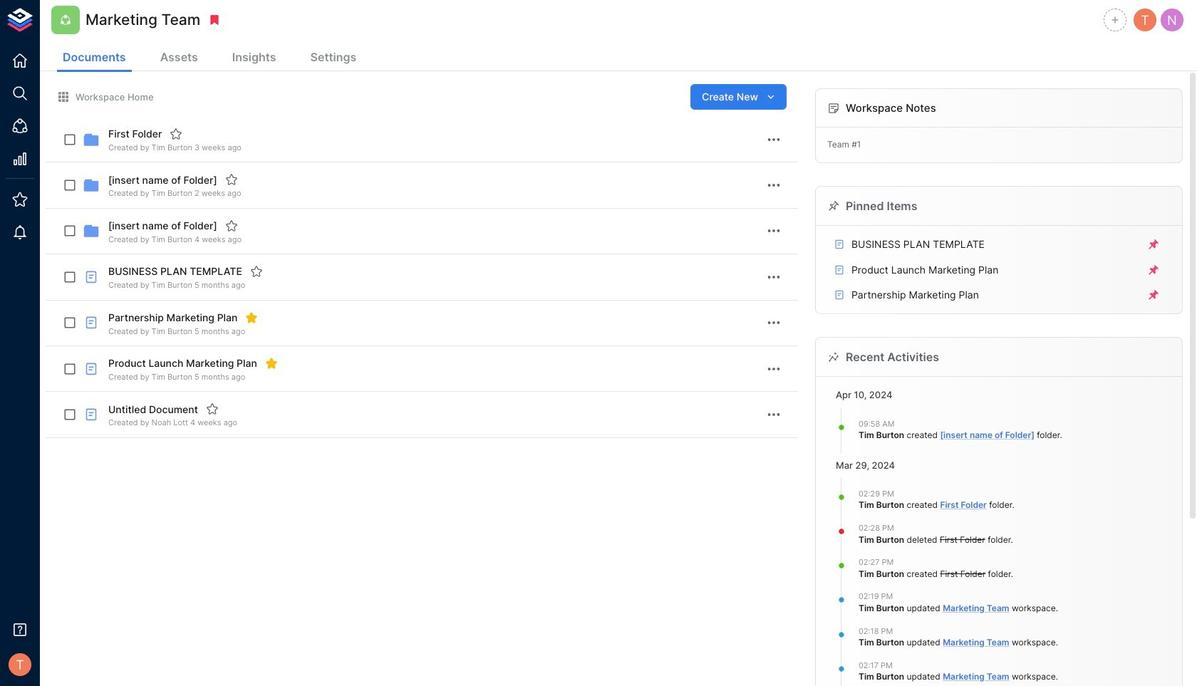 Task type: describe. For each thing, give the bounding box(es) containing it.
3 unpin image from the top
[[1147, 289, 1160, 302]]

2 unpin image from the top
[[1147, 263, 1160, 276]]

1 unpin image from the top
[[1147, 238, 1160, 251]]

0 vertical spatial remove favorite image
[[245, 311, 258, 324]]



Task type: locate. For each thing, give the bounding box(es) containing it.
favorite image
[[170, 128, 183, 140], [225, 219, 238, 232], [250, 265, 263, 278], [206, 403, 219, 416]]

unpin image
[[1147, 238, 1160, 251], [1147, 263, 1160, 276], [1147, 289, 1160, 302]]

remove favorite image
[[245, 311, 258, 324], [265, 357, 278, 370]]

remove bookmark image
[[208, 14, 221, 26]]

favorite image
[[225, 173, 238, 186]]

1 vertical spatial remove favorite image
[[265, 357, 278, 370]]

1 vertical spatial unpin image
[[1147, 263, 1160, 276]]

0 vertical spatial unpin image
[[1147, 238, 1160, 251]]

2 vertical spatial unpin image
[[1147, 289, 1160, 302]]

1 horizontal spatial remove favorite image
[[265, 357, 278, 370]]

0 horizontal spatial remove favorite image
[[245, 311, 258, 324]]



Task type: vqa. For each thing, say whether or not it's contained in the screenshot.
write
no



